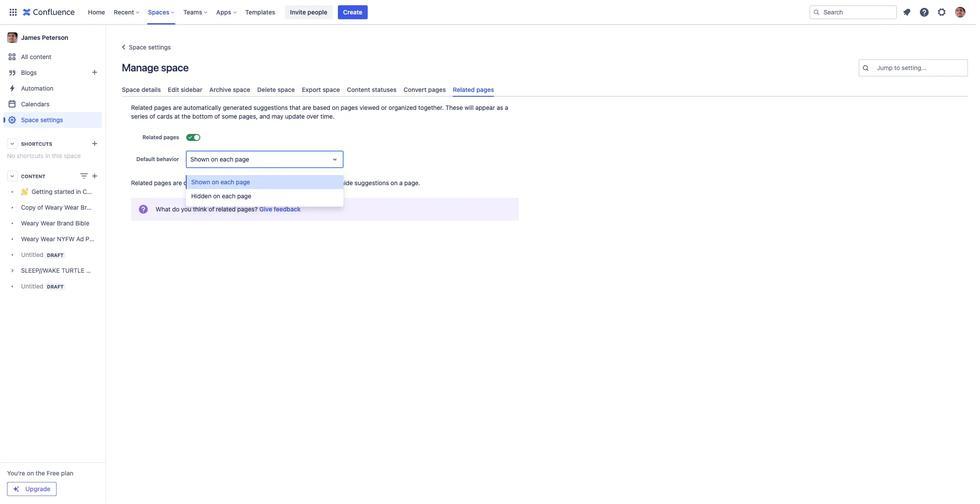 Task type: vqa. For each thing, say whether or not it's contained in the screenshot.
"Untitled DRAFT"
yes



Task type: locate. For each thing, give the bounding box(es) containing it.
wear down getting started in confluence
[[64, 204, 79, 212]]

1 horizontal spatial related pages
[[453, 86, 494, 93]]

as
[[497, 104, 503, 111]]

related pages
[[453, 86, 494, 93], [143, 134, 179, 141]]

space settings inside space element
[[21, 116, 63, 124]]

1 horizontal spatial bible
[[99, 204, 113, 212]]

0 horizontal spatial the
[[36, 470, 45, 478]]

people
[[308, 8, 328, 16]]

0 vertical spatial this
[[52, 152, 62, 160]]

copy of weary wear brand bible
[[21, 204, 113, 212]]

1 horizontal spatial this
[[202, 179, 212, 187]]

all
[[21, 53, 28, 61]]

suggestions right hide
[[355, 179, 389, 187]]

banner containing home
[[0, 0, 977, 25]]

wear for brand
[[41, 220, 55, 227]]

each up hidden on each page
[[221, 179, 234, 186]]

1 vertical spatial bible
[[75, 220, 89, 227]]

0 vertical spatial in
[[45, 152, 50, 160]]

0 vertical spatial suggestions
[[254, 104, 288, 111]]

are up over
[[303, 104, 312, 111]]

space details link
[[118, 82, 164, 97]]

apps button
[[214, 5, 240, 19]]

on up space,
[[211, 156, 218, 163]]

anyone
[[245, 179, 266, 187]]

bible down 'confluence'
[[99, 204, 113, 212]]

wear
[[64, 204, 79, 212], [41, 220, 55, 227], [41, 236, 55, 243]]

of left some
[[214, 113, 220, 120]]

0 horizontal spatial in
[[45, 152, 50, 160]]

on
[[332, 104, 339, 111], [211, 156, 218, 163], [212, 179, 219, 186], [184, 179, 191, 187], [391, 179, 398, 187], [213, 193, 220, 200], [27, 470, 34, 478]]

bible up ad
[[75, 220, 89, 227]]

tree
[[4, 184, 115, 295]]

0 vertical spatial untitled draft
[[21, 251, 64, 259]]

bible
[[99, 204, 113, 212], [75, 220, 89, 227]]

1 vertical spatial untitled
[[21, 283, 43, 290]]

are for for
[[173, 179, 182, 187]]

of
[[150, 113, 155, 120], [214, 113, 220, 120], [37, 204, 43, 212], [209, 206, 214, 213]]

over
[[307, 113, 319, 120]]

1 vertical spatial settings
[[40, 116, 63, 124]]

related up the will
[[453, 86, 475, 93]]

1 horizontal spatial space settings link
[[118, 42, 171, 53]]

calendars
[[21, 100, 50, 108]]

are for generated
[[173, 104, 182, 111]]

are left for
[[173, 179, 182, 187]]

1 vertical spatial space settings
[[21, 116, 63, 124]]

no
[[7, 152, 15, 160]]

shown on each page up hidden on each page
[[191, 179, 250, 186]]

this
[[52, 152, 62, 160], [202, 179, 212, 187]]

are up at
[[173, 104, 182, 111]]

space
[[161, 61, 189, 74], [233, 86, 250, 93], [278, 86, 295, 93], [323, 86, 340, 93], [64, 152, 81, 160]]

you
[[181, 206, 191, 213]]

a right the as
[[505, 104, 508, 111]]

invite people button
[[285, 5, 333, 19]]

collapse sidebar image
[[96, 29, 115, 46]]

1 horizontal spatial content
[[347, 86, 370, 93]]

content statuses
[[347, 86, 397, 93]]

manage
[[122, 61, 159, 74]]

notification icon image
[[902, 7, 913, 17]]

content
[[347, 86, 370, 93], [21, 173, 45, 179]]

a
[[505, 104, 508, 111], [400, 179, 403, 187]]

shown
[[190, 156, 209, 163], [191, 179, 210, 186]]

at
[[174, 113, 180, 120]]

0 vertical spatial space
[[129, 43, 147, 51]]

1 vertical spatial draft
[[47, 284, 64, 290]]

weary wear brand bible
[[21, 220, 89, 227]]

untitled draft
[[21, 251, 64, 259], [21, 283, 64, 290]]

wear down weary wear brand bible link
[[41, 236, 55, 243]]

related pages down cards
[[143, 134, 179, 141]]

0 horizontal spatial this
[[52, 152, 62, 160]]

0 horizontal spatial content
[[21, 173, 45, 179]]

spaces button
[[146, 5, 178, 19]]

tab list
[[118, 82, 972, 97]]

related down default
[[131, 179, 153, 187]]

1 vertical spatial untitled draft
[[21, 283, 64, 290]]

0 horizontal spatial space settings
[[21, 116, 63, 124]]

Search settings text field
[[878, 64, 879, 72]]

confluence image
[[23, 7, 75, 17], [23, 7, 75, 17]]

home link
[[85, 5, 108, 19]]

1 vertical spatial a
[[400, 179, 403, 187]]

pages,
[[239, 113, 258, 120]]

space inside "link"
[[233, 86, 250, 93]]

tree containing getting started in confluence
[[4, 184, 115, 295]]

settings icon image
[[937, 7, 948, 17]]

2 untitled draft from the top
[[21, 283, 64, 290]]

brand up nyfw
[[57, 220, 74, 227]]

space up edit
[[161, 61, 189, 74]]

feedback
[[274, 206, 301, 213]]

0 vertical spatial wear
[[64, 204, 79, 212]]

give
[[260, 206, 272, 213]]

settings
[[148, 43, 171, 51], [40, 116, 63, 124]]

of right copy
[[37, 204, 43, 212]]

weary down copy
[[21, 220, 39, 227]]

related inside related pages are automatically generated suggestions that are based on pages viewed or organized together. these will appear as a series of cards at the bottom of some pages, and may update over time.
[[131, 104, 153, 111]]

0 horizontal spatial brand
[[57, 220, 74, 227]]

space settings link down calendars
[[4, 112, 102, 128]]

0 vertical spatial the
[[182, 113, 191, 120]]

content inside tab list
[[347, 86, 370, 93]]

in down shortcuts dropdown button on the top
[[45, 152, 50, 160]]

page
[[235, 156, 249, 163], [236, 179, 250, 186], [237, 193, 251, 200]]

0 vertical spatial shown on each page
[[190, 156, 249, 163]]

james peterson
[[21, 34, 68, 41]]

shown on each page up space,
[[190, 156, 249, 163]]

space left details on the left top of the page
[[122, 86, 140, 93]]

1 horizontal spatial a
[[505, 104, 508, 111]]

1 horizontal spatial settings
[[148, 43, 171, 51]]

based
[[313, 104, 331, 111]]

1 vertical spatial wear
[[41, 220, 55, 227]]

wear inside weary wear nyfw ad push link
[[41, 236, 55, 243]]

1 untitled draft from the top
[[21, 251, 64, 259]]

getting
[[32, 188, 53, 196]]

on right you're
[[27, 470, 34, 478]]

your profile and preferences image
[[956, 7, 966, 17]]

space settings down calendars
[[21, 116, 63, 124]]

0 vertical spatial a
[[505, 104, 508, 111]]

space element
[[0, 25, 115, 504]]

each up what do you think of related pages? give feedback
[[222, 193, 236, 200]]

appswitcher icon image
[[8, 7, 18, 17]]

page right space,
[[236, 179, 250, 186]]

page up pages?
[[237, 193, 251, 200]]

each up space,
[[220, 156, 234, 163]]

1 horizontal spatial in
[[76, 188, 81, 196]]

content up 'viewed'
[[347, 86, 370, 93]]

search image
[[814, 9, 821, 16]]

behavior
[[157, 156, 179, 163]]

on up hidden on each page
[[212, 179, 219, 186]]

global element
[[5, 0, 808, 24]]

space up manage
[[129, 43, 147, 51]]

brand down 'confluence'
[[81, 204, 97, 212]]

organized
[[389, 104, 417, 111]]

2 vertical spatial wear
[[41, 236, 55, 243]]

each
[[220, 156, 234, 163], [221, 179, 234, 186], [222, 193, 236, 200]]

1 vertical spatial space settings link
[[4, 112, 102, 128]]

weary for brand
[[21, 220, 39, 227]]

page up but
[[235, 156, 249, 163]]

export space
[[302, 86, 340, 93]]

on up time.
[[332, 104, 339, 111]]

on left page.
[[391, 179, 398, 187]]

space right delete
[[278, 86, 295, 93]]

0 horizontal spatial bible
[[75, 220, 89, 227]]

0 vertical spatial brand
[[81, 204, 97, 212]]

and
[[260, 113, 270, 120]]

related pages up the will
[[453, 86, 494, 93]]

None text field
[[190, 155, 192, 164]]

in for started
[[76, 188, 81, 196]]

space settings up manage space
[[129, 43, 171, 51]]

give feedback button
[[260, 205, 301, 214]]

space settings
[[129, 43, 171, 51], [21, 116, 63, 124]]

weary
[[45, 204, 63, 212], [21, 220, 39, 227], [21, 236, 39, 243]]

space for manage space
[[161, 61, 189, 74]]

related pages inside tab list
[[453, 86, 494, 93]]

1 horizontal spatial brand
[[81, 204, 97, 212]]

the right at
[[182, 113, 191, 120]]

suggestions up and
[[254, 104, 288, 111]]

0 horizontal spatial related pages
[[143, 134, 179, 141]]

think
[[193, 206, 207, 213]]

weary down weary wear brand bible link
[[21, 236, 39, 243]]

untitled
[[21, 251, 43, 259], [21, 283, 43, 290]]

delete space link
[[254, 82, 299, 97]]

1 vertical spatial page
[[236, 179, 250, 186]]

settings up manage space
[[148, 43, 171, 51]]

the
[[182, 113, 191, 120], [36, 470, 45, 478]]

this right for
[[202, 179, 212, 187]]

1 horizontal spatial the
[[182, 113, 191, 120]]

create a blog image
[[89, 67, 100, 78]]

pages up appear
[[477, 86, 494, 93]]

draft
[[47, 253, 64, 258], [47, 284, 64, 290]]

push
[[86, 236, 100, 243]]

content button
[[4, 168, 102, 184]]

0 vertical spatial space settings link
[[118, 42, 171, 53]]

1 vertical spatial weary
[[21, 220, 39, 227]]

on inside space element
[[27, 470, 34, 478]]

space right export
[[323, 86, 340, 93]]

a left page.
[[400, 179, 403, 187]]

settings down calendars link
[[40, 116, 63, 124]]

0 vertical spatial settings
[[148, 43, 171, 51]]

space inside 'link'
[[122, 86, 140, 93]]

2 draft from the top
[[47, 284, 64, 290]]

space down calendars
[[21, 116, 39, 124]]

invite
[[290, 8, 306, 16]]

space
[[129, 43, 147, 51], [122, 86, 140, 93], [21, 116, 39, 124]]

space,
[[214, 179, 233, 187]]

0 vertical spatial draft
[[47, 253, 64, 258]]

james peterson link
[[4, 29, 102, 46]]

manage space
[[122, 61, 189, 74]]

wear up weary wear nyfw ad push link
[[41, 220, 55, 227]]

wear inside weary wear brand bible link
[[41, 220, 55, 227]]

space down shortcuts dropdown button on the top
[[64, 152, 81, 160]]

banner
[[0, 0, 977, 25]]

1 vertical spatial content
[[21, 173, 45, 179]]

hide
[[341, 179, 353, 187]]

content inside dropdown button
[[21, 173, 45, 179]]

1 horizontal spatial space settings
[[129, 43, 171, 51]]

invite people
[[290, 8, 328, 16]]

setting...
[[902, 64, 927, 71]]

shown up for
[[190, 156, 209, 163]]

0 vertical spatial weary
[[45, 204, 63, 212]]

these
[[446, 104, 463, 111]]

0 horizontal spatial settings
[[40, 116, 63, 124]]

weary wear brand bible link
[[4, 216, 102, 232]]

1 vertical spatial shown
[[191, 179, 210, 186]]

0 vertical spatial untitled
[[21, 251, 43, 259]]

in right started
[[76, 188, 81, 196]]

2 vertical spatial weary
[[21, 236, 39, 243]]

1 vertical spatial this
[[202, 179, 212, 187]]

content for content
[[21, 173, 45, 179]]

brand
[[81, 204, 97, 212], [57, 220, 74, 227]]

weary up weary wear brand bible link
[[45, 204, 63, 212]]

page.
[[405, 179, 420, 187]]

create a page image
[[89, 171, 100, 182]]

0 vertical spatial related pages
[[453, 86, 494, 93]]

1 vertical spatial space
[[122, 86, 140, 93]]

hidden on each page
[[191, 193, 251, 200]]

1 vertical spatial the
[[36, 470, 45, 478]]

related up series
[[131, 104, 153, 111]]

a inside related pages are automatically generated suggestions that are based on pages viewed or organized together. these will appear as a series of cards at the bottom of some pages, and may update over time.
[[505, 104, 508, 111]]

this down shortcuts dropdown button on the top
[[52, 152, 62, 160]]

change view image
[[79, 171, 89, 182]]

0 vertical spatial bible
[[99, 204, 113, 212]]

2 untitled from the top
[[21, 283, 43, 290]]

no shortcuts in this space
[[7, 152, 81, 160]]

space settings link up manage
[[118, 42, 171, 53]]

are
[[173, 104, 182, 111], [303, 104, 312, 111], [173, 179, 182, 187]]

shown up hidden
[[191, 179, 210, 186]]

jump
[[878, 64, 893, 71]]

edit sidebar link
[[164, 82, 206, 97]]

shown on each page
[[190, 156, 249, 163], [191, 179, 250, 186]]

0 horizontal spatial suggestions
[[254, 104, 288, 111]]

0 vertical spatial page
[[235, 156, 249, 163]]

0 vertical spatial content
[[347, 86, 370, 93]]

space up the generated
[[233, 86, 250, 93]]

the left free
[[36, 470, 45, 478]]

1 vertical spatial brand
[[57, 220, 74, 227]]

on down space,
[[213, 193, 220, 200]]

1 vertical spatial in
[[76, 188, 81, 196]]

1 vertical spatial suggestions
[[355, 179, 389, 187]]

pages up cards
[[154, 104, 171, 111]]

1 horizontal spatial suggestions
[[355, 179, 389, 187]]

automation
[[21, 85, 53, 92]]

settings inside space element
[[40, 116, 63, 124]]

content up getting
[[21, 173, 45, 179]]



Task type: describe. For each thing, give the bounding box(es) containing it.
edit
[[168, 86, 179, 93]]

pages?
[[237, 206, 258, 213]]

archive space
[[209, 86, 250, 93]]

related pages link
[[450, 82, 498, 97]]

default behavior
[[136, 156, 179, 163]]

upgrade button
[[7, 483, 56, 496]]

wear for nyfw
[[41, 236, 55, 243]]

copy
[[21, 204, 36, 212]]

of left cards
[[150, 113, 155, 120]]

2 vertical spatial page
[[237, 193, 251, 200]]

help icon image
[[920, 7, 930, 17]]

0 horizontal spatial a
[[400, 179, 403, 187]]

sidebar
[[181, 86, 202, 93]]

getting started in confluence link
[[4, 184, 115, 200]]

content for content statuses
[[347, 86, 370, 93]]

2 vertical spatial space
[[21, 116, 39, 124]]

0 vertical spatial shown
[[190, 156, 209, 163]]

may
[[272, 113, 284, 120]]

or
[[381, 104, 387, 111]]

spaces
[[148, 8, 169, 16]]

create link
[[338, 5, 368, 19]]

add shortcut image
[[89, 139, 100, 149]]

cards
[[157, 113, 173, 120]]

confluence
[[83, 188, 115, 196]]

permissions
[[293, 179, 327, 187]]

premium image
[[13, 486, 20, 493]]

generated
[[223, 104, 252, 111]]

pages up together.
[[428, 86, 446, 93]]

pages down at
[[164, 134, 179, 141]]

time.
[[321, 113, 335, 120]]

together.
[[419, 104, 444, 111]]

automation link
[[4, 81, 102, 96]]

delete space
[[257, 86, 295, 93]]

content
[[30, 53, 51, 61]]

weary for nyfw
[[21, 236, 39, 243]]

0 vertical spatial each
[[220, 156, 234, 163]]

space for delete space
[[278, 86, 295, 93]]

on left for
[[184, 179, 191, 187]]

1 draft from the top
[[47, 253, 64, 258]]

open image
[[330, 154, 340, 165]]

update
[[285, 113, 305, 120]]

weary wear nyfw ad push
[[21, 236, 100, 243]]

teams
[[183, 8, 202, 16]]

related pages are on for this space, but anyone with edit permissions can hide suggestions on a page.
[[131, 179, 420, 187]]

space for export space
[[323, 86, 340, 93]]

shortcuts button
[[4, 136, 102, 152]]

all content link
[[4, 49, 102, 65]]

0 horizontal spatial space settings link
[[4, 112, 102, 128]]

templates link
[[243, 5, 278, 19]]

1 untitled from the top
[[21, 251, 43, 259]]

the inside space element
[[36, 470, 45, 478]]

blogs link
[[4, 65, 102, 81]]

tree inside space element
[[4, 184, 115, 295]]

all content
[[21, 53, 51, 61]]

getting started in confluence
[[32, 188, 115, 196]]

edit sidebar
[[168, 86, 202, 93]]

the inside related pages are automatically generated suggestions that are based on pages viewed or organized together. these will appear as a series of cards at the bottom of some pages, and may update over time.
[[182, 113, 191, 120]]

in for shortcuts
[[45, 152, 50, 160]]

pages down behavior
[[154, 179, 171, 187]]

james
[[21, 34, 40, 41]]

plan
[[61, 470, 73, 478]]

export space link
[[299, 82, 344, 97]]

hidden
[[191, 193, 212, 200]]

shortcuts
[[17, 152, 44, 160]]

you're
[[7, 470, 25, 478]]

related up default behavior
[[143, 134, 162, 141]]

space details
[[122, 86, 161, 93]]

apps
[[216, 8, 231, 16]]

upgrade
[[25, 486, 50, 493]]

on inside related pages are automatically generated suggestions that are based on pages viewed or organized together. these will appear as a series of cards at the bottom of some pages, and may update over time.
[[332, 104, 339, 111]]

convert pages link
[[400, 82, 450, 97]]

ad
[[76, 236, 84, 243]]

of right think
[[209, 206, 214, 213]]

what
[[156, 206, 171, 213]]

1 vertical spatial related pages
[[143, 134, 179, 141]]

recent
[[114, 8, 134, 16]]

details
[[142, 86, 161, 93]]

convert
[[404, 86, 427, 93]]

jump to setting...
[[878, 64, 927, 71]]

viewed
[[360, 104, 380, 111]]

teams button
[[181, 5, 211, 19]]

wear inside copy of weary wear brand bible link
[[64, 204, 79, 212]]

what do you think of related pages? give feedback
[[156, 206, 301, 213]]

bottom
[[192, 113, 213, 120]]

1 vertical spatial shown on each page
[[191, 179, 250, 186]]

1 vertical spatial each
[[221, 179, 234, 186]]

content statuses link
[[344, 82, 400, 97]]

2 vertical spatial each
[[222, 193, 236, 200]]

export
[[302, 86, 321, 93]]

pages left 'viewed'
[[341, 104, 358, 111]]

create
[[343, 8, 363, 16]]

with
[[267, 179, 279, 187]]

archive space link
[[206, 82, 254, 97]]

to
[[895, 64, 901, 71]]

tab list containing space details
[[118, 82, 972, 97]]

will
[[465, 104, 474, 111]]

you're on the free plan
[[7, 470, 73, 478]]

peterson
[[42, 34, 68, 41]]

automatically
[[184, 104, 221, 111]]

but
[[234, 179, 244, 187]]

edit
[[281, 179, 292, 187]]

related inside tab list
[[453, 86, 475, 93]]

for
[[192, 179, 200, 187]]

recent button
[[111, 5, 143, 19]]

Search field
[[810, 5, 898, 19]]

this inside space element
[[52, 152, 62, 160]]

do
[[172, 206, 180, 213]]

some
[[222, 113, 237, 120]]

of inside tree
[[37, 204, 43, 212]]

home
[[88, 8, 105, 16]]

suggestions inside related pages are automatically generated suggestions that are based on pages viewed or organized together. these will appear as a series of cards at the bottom of some pages, and may update over time.
[[254, 104, 288, 111]]

0 vertical spatial space settings
[[129, 43, 171, 51]]

started
[[54, 188, 74, 196]]

related pages are automatically generated suggestions that are based on pages viewed or organized together. these will appear as a series of cards at the bottom of some pages, and may update over time.
[[131, 104, 508, 120]]

free
[[47, 470, 59, 478]]

space for archive space
[[233, 86, 250, 93]]

statuses
[[372, 86, 397, 93]]



